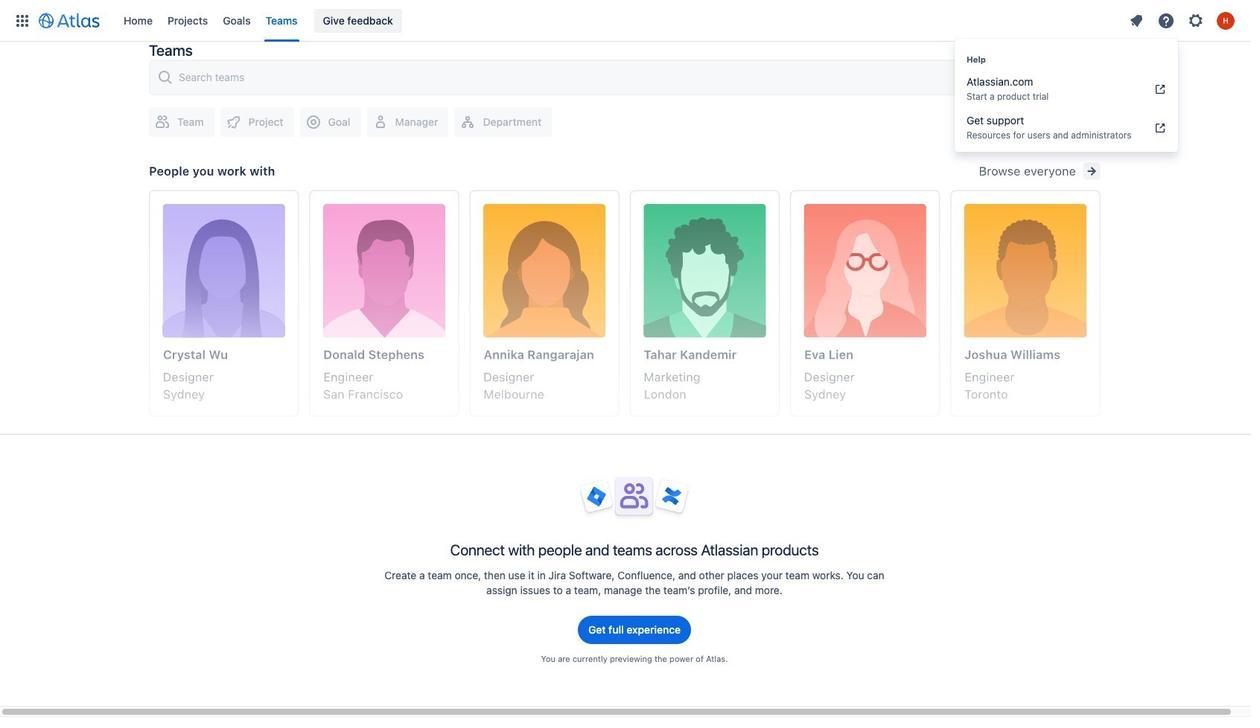 Task type: locate. For each thing, give the bounding box(es) containing it.
list
[[116, 0, 1124, 41], [1124, 9, 1243, 32]]

top element
[[9, 0, 1124, 41]]

switch to... image
[[13, 12, 31, 29]]

banner
[[0, 0, 1252, 42]]

heading
[[955, 54, 1179, 66]]

account image
[[1217, 12, 1235, 29]]

help icon image
[[1158, 12, 1176, 29]]

notifications image
[[1128, 12, 1146, 29]]

group
[[955, 39, 1179, 152]]



Task type: describe. For each thing, give the bounding box(es) containing it.
settings image
[[1188, 12, 1205, 29]]

search teams image
[[156, 69, 174, 86]]

Search teams field
[[174, 64, 1095, 91]]



Task type: vqa. For each thing, say whether or not it's contained in the screenshot.
the top element
yes



